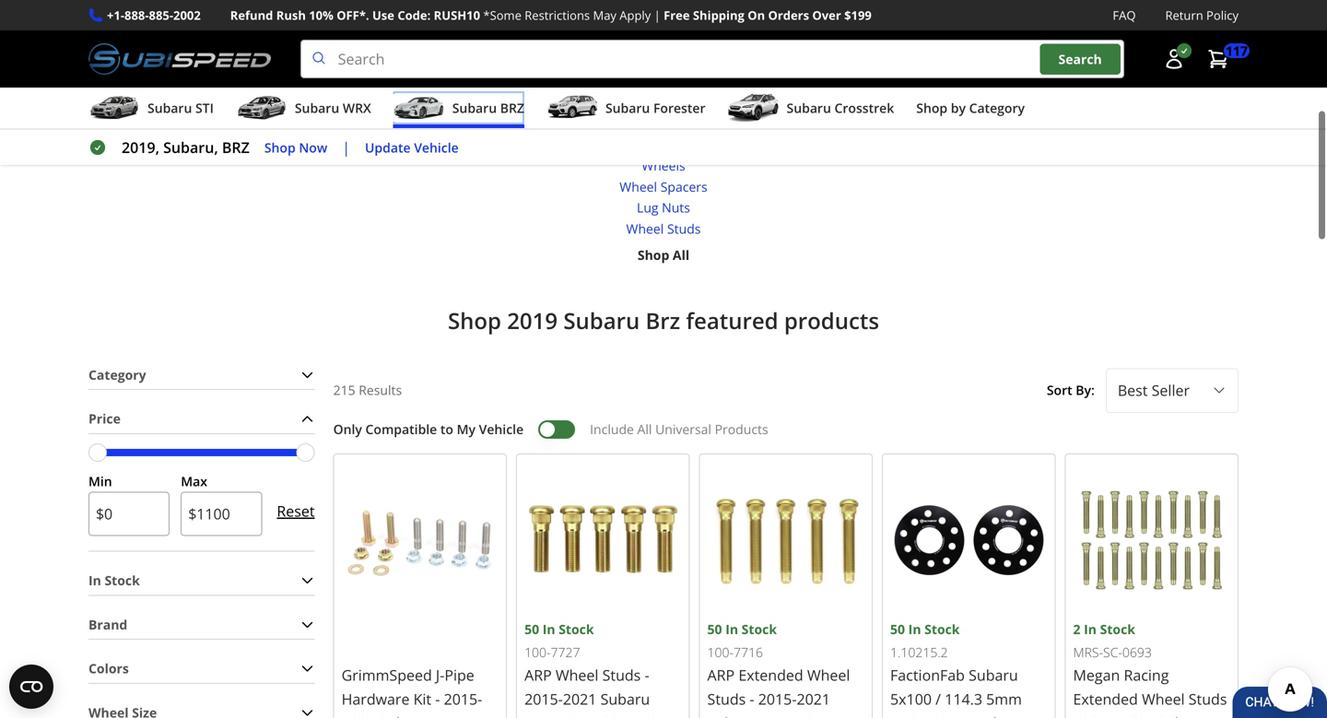 Task type: locate. For each thing, give the bounding box(es) containing it.
wrx up update
[[343, 99, 371, 117]]

brz right subaru,
[[222, 137, 250, 157]]

2015- down 7727
[[525, 689, 563, 709]]

arp for arp extended wheel studs - 2015-2021 subaru wrx / sti
[[708, 665, 735, 685]]

crosstrek
[[835, 99, 894, 117]]

all right include
[[637, 420, 652, 438]]

return policy link
[[1166, 6, 1239, 25]]

Max text field
[[181, 492, 262, 536]]

to
[[440, 420, 453, 438]]

in
[[88, 572, 101, 589], [726, 620, 738, 638], [543, 620, 555, 638], [909, 620, 921, 638], [1084, 620, 1097, 638]]

shop left now
[[264, 138, 296, 156]]

0 horizontal spatial /
[[560, 713, 565, 718]]

extended down 7716
[[739, 665, 803, 685]]

wheel studs link
[[620, 218, 708, 239]]

in stock
[[88, 572, 140, 589]]

in inside 50 in stock 1.10215.2
[[909, 620, 921, 638]]

0 vertical spatial |
[[654, 7, 661, 24]]

in for arp extended wheel studs - 2015-2021 subaru wrx / sti
[[726, 620, 738, 638]]

subaru
[[147, 99, 192, 117], [295, 99, 339, 117], [452, 99, 497, 117], [606, 99, 650, 117], [787, 99, 831, 117], [563, 305, 640, 335], [601, 689, 650, 709], [379, 713, 429, 718], [708, 713, 757, 718]]

results
[[359, 381, 402, 399]]

extended inside 2 in stock mrs-sc-0693 megan racing extended wheel studs - 2015-2021 suba
[[1073, 689, 1138, 709]]

shop inside shop now link
[[264, 138, 296, 156]]

only
[[333, 420, 362, 438]]

megan
[[1073, 665, 1120, 685]]

50 inside 50 in stock 1.10215.2
[[890, 620, 905, 638]]

50 inside 50 in stock 100-7716 arp extended wheel studs - 2015-2021 subaru wrx / sti
[[708, 620, 722, 638]]

category
[[88, 366, 146, 383]]

in inside 50 in stock 100-7716 arp extended wheel studs - 2015-2021 subaru wrx / sti
[[726, 620, 738, 638]]

1 horizontal spatial all
[[673, 246, 690, 264]]

stock inside 2 in stock mrs-sc-0693 megan racing extended wheel studs - 2015-2021 suba
[[1100, 620, 1136, 638]]

faq link
[[1113, 6, 1136, 25]]

arp down 7727
[[525, 665, 552, 685]]

a subaru forester thumbnail image image
[[547, 94, 598, 122]]

1 horizontal spatial sti
[[569, 713, 589, 718]]

stock for arp wheel studs - 2015-2021 subaru wrx / sti / 2013-20
[[559, 620, 594, 638]]

grimmspeed j-pipe hardware kit - 2015- 2021 subaru wrx link
[[333, 453, 507, 718]]

kit
[[413, 689, 431, 709]]

| right now
[[342, 137, 350, 157]]

subaru inside grimmspeed j-pipe hardware kit - 2015- 2021 subaru wrx
[[379, 713, 429, 718]]

vehicle inside button
[[414, 138, 459, 156]]

wrx down 7727
[[525, 713, 556, 718]]

2 horizontal spatial 50
[[890, 620, 905, 638]]

1 horizontal spatial brz
[[500, 99, 524, 117]]

stock inside 50 in stock 100-7727 arp wheel studs - 2015-2021 subaru wrx / sti / 2013-20
[[559, 620, 594, 638]]

1 horizontal spatial extended
[[1073, 689, 1138, 709]]

sti up subaru,
[[195, 99, 214, 117]]

885-
[[149, 7, 173, 24]]

/ inside 50 in stock 100-7716 arp extended wheel studs - 2015-2021 subaru wrx / sti
[[796, 713, 801, 718]]

stock up 7727
[[559, 620, 594, 638]]

j-
[[436, 665, 445, 685]]

| left free
[[654, 7, 661, 24]]

lug nuts link
[[620, 197, 708, 218]]

2 arp from the left
[[525, 665, 552, 685]]

free
[[664, 7, 690, 24]]

- inside 2 in stock mrs-sc-0693 megan racing extended wheel studs - 2015-2021 suba
[[1073, 713, 1078, 718]]

subaru right a subaru brz thumbnail image
[[452, 99, 497, 117]]

forester
[[653, 99, 706, 117]]

sti inside dropdown button
[[195, 99, 214, 117]]

update
[[365, 138, 411, 156]]

0 horizontal spatial wrx
[[343, 99, 371, 117]]

stock up 'sc-'
[[1100, 620, 1136, 638]]

arp extended wheel studs - 2015-2021 subaru wrx / sti / 2013-2016 scion fr-s / 2013-2020 subaru brz / 2017-2019 toyota 86 image
[[708, 462, 865, 619]]

wheel inside 2 in stock mrs-sc-0693 megan racing extended wheel studs - 2015-2021 suba
[[1142, 689, 1185, 709]]

1 horizontal spatial 50
[[708, 620, 722, 638]]

0 horizontal spatial sti
[[195, 99, 214, 117]]

a subaru crosstrek thumbnail image image
[[728, 94, 779, 122]]

50 inside 50 in stock 100-7727 arp wheel studs - 2015-2021 subaru wrx / sti / 2013-20
[[525, 620, 539, 638]]

brz
[[500, 99, 524, 117], [222, 137, 250, 157]]

2021 inside 50 in stock 100-7727 arp wheel studs - 2015-2021 subaru wrx / sti / 2013-20
[[563, 689, 597, 709]]

arp for arp wheel studs - 2015-2021 subaru wrx / sti / 2013-20
[[525, 665, 552, 685]]

0 vertical spatial brz
[[500, 99, 524, 117]]

0 vertical spatial all
[[673, 246, 690, 264]]

brz left a subaru forester thumbnail image
[[500, 99, 524, 117]]

category button
[[88, 361, 315, 389]]

2 horizontal spatial wrx
[[761, 713, 792, 718]]

2 horizontal spatial /
[[796, 713, 801, 718]]

1 horizontal spatial /
[[593, 713, 598, 718]]

sti inside 50 in stock 100-7727 arp wheel studs - 2015-2021 subaru wrx / sti / 2013-20
[[569, 713, 589, 718]]

subaru down kit
[[379, 713, 429, 718]]

0 vertical spatial vehicle
[[414, 138, 459, 156]]

1 horizontal spatial |
[[654, 7, 661, 24]]

50 for arp wheel studs - 2015-2021 subaru wrx / sti / 2013-20
[[525, 620, 539, 638]]

in for arp wheel studs - 2015-2021 subaru wrx / sti / 2013-20
[[543, 620, 555, 638]]

2015- inside 50 in stock 100-7727 arp wheel studs - 2015-2021 subaru wrx / sti / 2013-20
[[525, 689, 563, 709]]

/
[[796, 713, 801, 718], [560, 713, 565, 718], [593, 713, 598, 718]]

0 horizontal spatial extended
[[739, 665, 803, 685]]

extended inside 50 in stock 100-7716 arp extended wheel studs - 2015-2021 subaru wrx / sti
[[739, 665, 803, 685]]

2015- inside 50 in stock 100-7716 arp extended wheel studs - 2015-2021 subaru wrx / sti
[[758, 689, 797, 709]]

may
[[593, 7, 617, 24]]

1 / from the left
[[796, 713, 801, 718]]

studs inside 50 in stock 100-7727 arp wheel studs - 2015-2021 subaru wrx / sti / 2013-20
[[602, 665, 641, 685]]

subaru sti button
[[88, 91, 214, 128]]

studs inside wheels wheel spacers lug nuts wheel studs shop all
[[667, 220, 701, 237]]

sc-
[[1103, 643, 1123, 661]]

2 100- from the left
[[525, 643, 551, 661]]

2015- down 'megan'
[[1082, 713, 1120, 718]]

2015- inside grimmspeed j-pipe hardware kit - 2015- 2021 subaru wrx
[[444, 689, 482, 709]]

shop inside shop by category dropdown button
[[916, 99, 948, 117]]

1 vertical spatial vehicle
[[479, 420, 524, 438]]

arp
[[708, 665, 735, 685], [525, 665, 552, 685]]

1 vertical spatial extended
[[1073, 689, 1138, 709]]

-
[[645, 665, 649, 685], [435, 689, 440, 709], [750, 689, 755, 709], [1073, 713, 1078, 718]]

0 horizontal spatial 100-
[[525, 643, 551, 661]]

2015- down pipe
[[444, 689, 482, 709]]

stock for megan racing extended wheel studs - 2015-2021 suba
[[1100, 620, 1136, 638]]

sti
[[195, 99, 214, 117], [569, 713, 589, 718]]

1.10215.2
[[890, 643, 948, 661]]

arp down 7716
[[708, 665, 735, 685]]

100- inside 50 in stock 100-7727 arp wheel studs - 2015-2021 subaru wrx / sti / 2013-20
[[525, 643, 551, 661]]

vehicle right my
[[479, 420, 524, 438]]

shop now link
[[264, 137, 327, 158]]

0 horizontal spatial all
[[637, 420, 652, 438]]

in up 7727
[[543, 620, 555, 638]]

2021
[[797, 689, 831, 709], [563, 689, 597, 709], [342, 713, 375, 718], [1120, 713, 1154, 718]]

wrx
[[343, 99, 371, 117], [761, 713, 792, 718], [525, 713, 556, 718]]

0 horizontal spatial 50
[[525, 620, 539, 638]]

apply
[[620, 7, 651, 24]]

shop inside wheels wheel spacers lug nuts wheel studs shop all
[[638, 246, 669, 264]]

on
[[748, 7, 765, 24]]

1 vertical spatial brz
[[222, 137, 250, 157]]

shop down wheel studs link
[[638, 246, 669, 264]]

subaru inside "dropdown button"
[[452, 99, 497, 117]]

1 100- from the left
[[708, 643, 734, 661]]

all
[[673, 246, 690, 264], [637, 420, 652, 438]]

stock up 1.10215.2
[[925, 620, 960, 638]]

code:
[[398, 7, 431, 24]]

888-
[[124, 7, 149, 24]]

0 vertical spatial extended
[[739, 665, 803, 685]]

in up 1.10215.2
[[909, 620, 921, 638]]

in right the 2 on the bottom of the page
[[1084, 620, 1097, 638]]

1 horizontal spatial arp
[[708, 665, 735, 685]]

subaru right a subaru crosstrek thumbnail image at the top of page
[[787, 99, 831, 117]]

|
[[654, 7, 661, 24], [342, 137, 350, 157]]

button image
[[1163, 48, 1185, 70]]

my
[[457, 420, 476, 438]]

shop left by
[[916, 99, 948, 117]]

policy
[[1207, 7, 1239, 24]]

in inside 50 in stock 100-7727 arp wheel studs - 2015-2021 subaru wrx / sti / 2013-20
[[543, 620, 555, 638]]

vehicle down a subaru brz thumbnail image
[[414, 138, 459, 156]]

stock inside 50 in stock 100-7716 arp extended wheel studs - 2015-2021 subaru wrx / sti
[[742, 620, 777, 638]]

1 vertical spatial |
[[342, 137, 350, 157]]

1 50 from the left
[[708, 620, 722, 638]]

price
[[88, 410, 121, 427]]

wheel spacers link
[[620, 176, 708, 197]]

subaru left forester
[[606, 99, 650, 117]]

in up 7716
[[726, 620, 738, 638]]

subaru up 2019, subaru, brz
[[147, 99, 192, 117]]

vehicle
[[414, 138, 459, 156], [479, 420, 524, 438]]

wrx down 7716
[[761, 713, 792, 718]]

in inside 2 in stock mrs-sc-0693 megan racing extended wheel studs - 2015-2021 suba
[[1084, 620, 1097, 638]]

50 for arp extended wheel studs - 2015-2021 subaru wrx / sti
[[708, 620, 722, 638]]

shop for 2019
[[448, 305, 501, 335]]

lug
[[637, 199, 659, 216]]

all down wheel studs link
[[673, 246, 690, 264]]

2 50 from the left
[[525, 620, 539, 638]]

0 vertical spatial sti
[[195, 99, 214, 117]]

2015- down 7716
[[758, 689, 797, 709]]

100- inside 50 in stock 100-7716 arp extended wheel studs - 2015-2021 subaru wrx / sti
[[708, 643, 734, 661]]

in for megan racing extended wheel studs - 2015-2021 suba
[[1084, 620, 1097, 638]]

update vehicle
[[365, 138, 459, 156]]

extended down 'megan'
[[1073, 689, 1138, 709]]

0 horizontal spatial vehicle
[[414, 138, 459, 156]]

subaru inside 50 in stock 100-7727 arp wheel studs - 2015-2021 subaru wrx / sti / 2013-20
[[601, 689, 650, 709]]

wrx inside dropdown button
[[343, 99, 371, 117]]

subaru up 2013-
[[601, 689, 650, 709]]

sort
[[1047, 381, 1073, 399]]

shop left 2019
[[448, 305, 501, 335]]

stock up "brand"
[[105, 572, 140, 589]]

wheels and accessories image image
[[608, 8, 719, 119]]

in up "brand"
[[88, 572, 101, 589]]

arp inside 50 in stock 100-7727 arp wheel studs - 2015-2021 subaru wrx / sti / 2013-20
[[525, 665, 552, 685]]

racing
[[1124, 665, 1169, 685]]

studs inside 2 in stock mrs-sc-0693 megan racing extended wheel studs - 2015-2021 suba
[[1189, 689, 1227, 709]]

1 horizontal spatial wrx
[[525, 713, 556, 718]]

1 vertical spatial sti
[[569, 713, 589, 718]]

subaru down 7716
[[708, 713, 757, 718]]

arp inside 50 in stock 100-7716 arp extended wheel studs - 2015-2021 subaru wrx / sti
[[708, 665, 735, 685]]

stock up 7716
[[742, 620, 777, 638]]

price button
[[88, 405, 315, 433]]

select... image
[[1212, 383, 1227, 398]]

1 arp from the left
[[708, 665, 735, 685]]

3 50 from the left
[[890, 620, 905, 638]]

sti left 2013-
[[569, 713, 589, 718]]

studs
[[667, 220, 701, 237], [602, 665, 641, 685], [708, 689, 746, 709], [1189, 689, 1227, 709]]

0 horizontal spatial arp
[[525, 665, 552, 685]]

subaru brz button
[[393, 91, 524, 128]]

1 horizontal spatial 100-
[[708, 643, 734, 661]]

update vehicle button
[[365, 137, 459, 158]]

search
[[1059, 50, 1102, 68]]

subaru forester button
[[547, 91, 706, 128]]

return
[[1166, 7, 1204, 24]]



Task type: describe. For each thing, give the bounding box(es) containing it.
maximum slider
[[296, 443, 315, 462]]

open widget image
[[9, 665, 53, 709]]

2015- inside 2 in stock mrs-sc-0693 megan racing extended wheel studs - 2015-2021 suba
[[1082, 713, 1120, 718]]

max
[[181, 472, 207, 490]]

50 in stock 100-7727 arp wheel studs - 2015-2021 subaru wrx / sti / 2013-20
[[525, 620, 680, 718]]

brand button
[[88, 611, 315, 639]]

2019
[[507, 305, 558, 335]]

by
[[951, 99, 966, 117]]

shop by category button
[[916, 91, 1025, 128]]

rush10
[[434, 7, 480, 24]]

subaru,
[[163, 137, 218, 157]]

subispeed logo image
[[88, 40, 271, 78]]

- inside grimmspeed j-pipe hardware kit - 2015- 2021 subaru wrx
[[435, 689, 440, 709]]

shop 2019 subaru brz featured products
[[448, 305, 879, 335]]

- inside 50 in stock 100-7727 arp wheel studs - 2015-2021 subaru wrx / sti / 2013-20
[[645, 665, 649, 685]]

215
[[333, 381, 355, 399]]

2
[[1073, 620, 1081, 638]]

Select... button
[[1106, 368, 1239, 413]]

search button
[[1040, 44, 1121, 75]]

stock inside dropdown button
[[105, 572, 140, 589]]

+1-
[[107, 7, 124, 24]]

spacers
[[661, 178, 708, 195]]

2 in stock mrs-sc-0693 megan racing extended wheel studs - 2015-2021 suba
[[1073, 620, 1229, 718]]

stock inside 50 in stock 1.10215.2
[[925, 620, 960, 638]]

only compatible to my vehicle
[[333, 420, 524, 438]]

117 button
[[1198, 41, 1250, 78]]

wheel inside 50 in stock 100-7727 arp wheel studs - 2015-2021 subaru wrx / sti / 2013-20
[[556, 665, 599, 685]]

subaru wrx button
[[236, 91, 371, 128]]

2021 inside 2 in stock mrs-sc-0693 megan racing extended wheel studs - 2015-2021 suba
[[1120, 713, 1154, 718]]

rush
[[276, 7, 306, 24]]

pipe
[[445, 665, 475, 685]]

shop all link
[[638, 245, 690, 266]]

subaru crosstrek
[[787, 99, 894, 117]]

mrs-
[[1073, 643, 1103, 661]]

factionfab subaru 5x100 / 114.3 5mm 6061-t6 forged 5mm spacer set - 2015-2024 subaru wrx / 2015-2021 subaru sti / 2016-2021 crosstrek / 1999-2024 forester / impreza / 2013-2016 scion fr-s / 2013-2024 subaru brz / 2017-2020 toyota 86 / 2022-2024 gr86 image
[[890, 462, 1048, 619]]

featured
[[686, 305, 779, 335]]

by:
[[1076, 381, 1095, 399]]

1 vertical spatial all
[[637, 420, 652, 438]]

+1-888-885-2002
[[107, 7, 201, 24]]

*some
[[483, 7, 522, 24]]

wrx inside 50 in stock 100-7716 arp extended wheel studs - 2015-2021 subaru wrx / sti
[[761, 713, 792, 718]]

wheels link
[[620, 155, 708, 176]]

all inside wheels wheel spacers lug nuts wheel studs shop all
[[673, 246, 690, 264]]

include
[[590, 420, 634, 438]]

grimmspeed j-pipe hardware kit - 2015-2021 subaru wrx / 2013-2017 scion fr-s / 2013-2021 subaru brz / 2017-2021 toyota 86 image
[[342, 462, 499, 619]]

10%
[[309, 7, 334, 24]]

50 in stock 100-7716 arp extended wheel studs - 2015-2021 subaru wrx / sti
[[708, 620, 864, 718]]

shop by category
[[916, 99, 1025, 117]]

compatible
[[366, 420, 437, 438]]

shop for now
[[264, 138, 296, 156]]

min
[[88, 472, 112, 490]]

subaru up now
[[295, 99, 339, 117]]

return policy
[[1166, 7, 1239, 24]]

wrx inside 50 in stock 100-7727 arp wheel studs - 2015-2021 subaru wrx / sti / 2013-20
[[525, 713, 556, 718]]

shipping
[[693, 7, 745, 24]]

use
[[372, 7, 394, 24]]

subaru wrx
[[295, 99, 371, 117]]

brz inside "dropdown button"
[[500, 99, 524, 117]]

products
[[784, 305, 879, 335]]

nuts
[[662, 199, 690, 216]]

reset button
[[277, 489, 315, 534]]

off*.
[[337, 7, 369, 24]]

refund rush 10% off*. use code: rush10 *some restrictions may apply | free shipping on orders over $199
[[230, 7, 872, 24]]

subaru crosstrek button
[[728, 91, 894, 128]]

now
[[299, 138, 327, 156]]

subaru brz
[[452, 99, 524, 117]]

50 in stock 1.10215.2
[[890, 620, 960, 661]]

a subaru wrx thumbnail image image
[[236, 94, 287, 122]]

subaru forester
[[606, 99, 706, 117]]

- inside 50 in stock 100-7716 arp extended wheel studs - 2015-2021 subaru wrx / sti
[[750, 689, 755, 709]]

grimmspeed
[[342, 665, 432, 685]]

100- for arp extended wheel studs - 2015-2021 subaru wrx / sti
[[708, 643, 734, 661]]

colors
[[88, 660, 129, 677]]

wheels wheel spacers lug nuts wheel studs shop all
[[620, 157, 708, 264]]

wheel inside 50 in stock 100-7716 arp extended wheel studs - 2015-2021 subaru wrx / sti
[[807, 665, 850, 685]]

2021 inside grimmspeed j-pipe hardware kit - 2015- 2021 subaru wrx
[[342, 713, 375, 718]]

hardware
[[342, 689, 410, 709]]

2013-
[[602, 713, 641, 718]]

0 horizontal spatial brz
[[222, 137, 250, 157]]

studs inside 50 in stock 100-7716 arp extended wheel studs - 2015-2021 subaru wrx / sti
[[708, 689, 746, 709]]

subaru inside 50 in stock 100-7716 arp extended wheel studs - 2015-2021 subaru wrx / sti
[[708, 713, 757, 718]]

arp wheel studs - 2015-2021 subaru wrx / sti / 2013-2016 scion fr-s / 2013-2020 subaru brz / 2017-2019 toyota 86 image
[[525, 462, 682, 619]]

category
[[969, 99, 1025, 117]]

stock for arp extended wheel studs - 2015-2021 subaru wrx / sti
[[742, 620, 777, 638]]

refund
[[230, 7, 273, 24]]

in inside dropdown button
[[88, 572, 101, 589]]

0 horizontal spatial |
[[342, 137, 350, 157]]

215 results
[[333, 381, 402, 399]]

shop for by
[[916, 99, 948, 117]]

a subaru sti thumbnail image image
[[88, 94, 140, 122]]

2002
[[173, 7, 201, 24]]

over
[[812, 7, 841, 24]]

subaru left brz
[[563, 305, 640, 335]]

minimum slider
[[88, 443, 107, 462]]

0693
[[1123, 643, 1152, 661]]

products
[[715, 420, 768, 438]]

universal
[[655, 420, 712, 438]]

7727
[[551, 643, 580, 661]]

faq
[[1113, 7, 1136, 24]]

shop now
[[264, 138, 327, 156]]

subaru sti
[[147, 99, 214, 117]]

wheels
[[642, 157, 686, 174]]

2019,
[[122, 137, 159, 157]]

2019, subaru, brz
[[122, 137, 250, 157]]

brz
[[646, 305, 680, 335]]

search input field
[[300, 40, 1125, 78]]

117
[[1226, 42, 1248, 59]]

100- for arp wheel studs - 2015-2021 subaru wrx / sti / 2013-20
[[525, 643, 551, 661]]

2021 inside 50 in stock 100-7716 arp extended wheel studs - 2015-2021 subaru wrx / sti
[[797, 689, 831, 709]]

$199
[[844, 7, 872, 24]]

2 / from the left
[[560, 713, 565, 718]]

megan racing extended wheel studs - 2015-2021 subaru wrx / sti / 2013-2016 scion fr-s / 2013-2020 subaru brz / 2017-2019 toyota 86 image
[[1073, 462, 1231, 619]]

reset
[[277, 501, 315, 521]]

in stock button
[[88, 567, 315, 595]]

3 / from the left
[[593, 713, 598, 718]]

a subaru brz thumbnail image image
[[393, 94, 445, 122]]

Min text field
[[88, 492, 170, 536]]

1 horizontal spatial vehicle
[[479, 420, 524, 438]]

7716
[[734, 643, 763, 661]]

sort by:
[[1047, 381, 1095, 399]]

restrictions
[[525, 7, 590, 24]]

include all universal products
[[590, 420, 768, 438]]



Task type: vqa. For each thing, say whether or not it's contained in the screenshot.
bottommost All
yes



